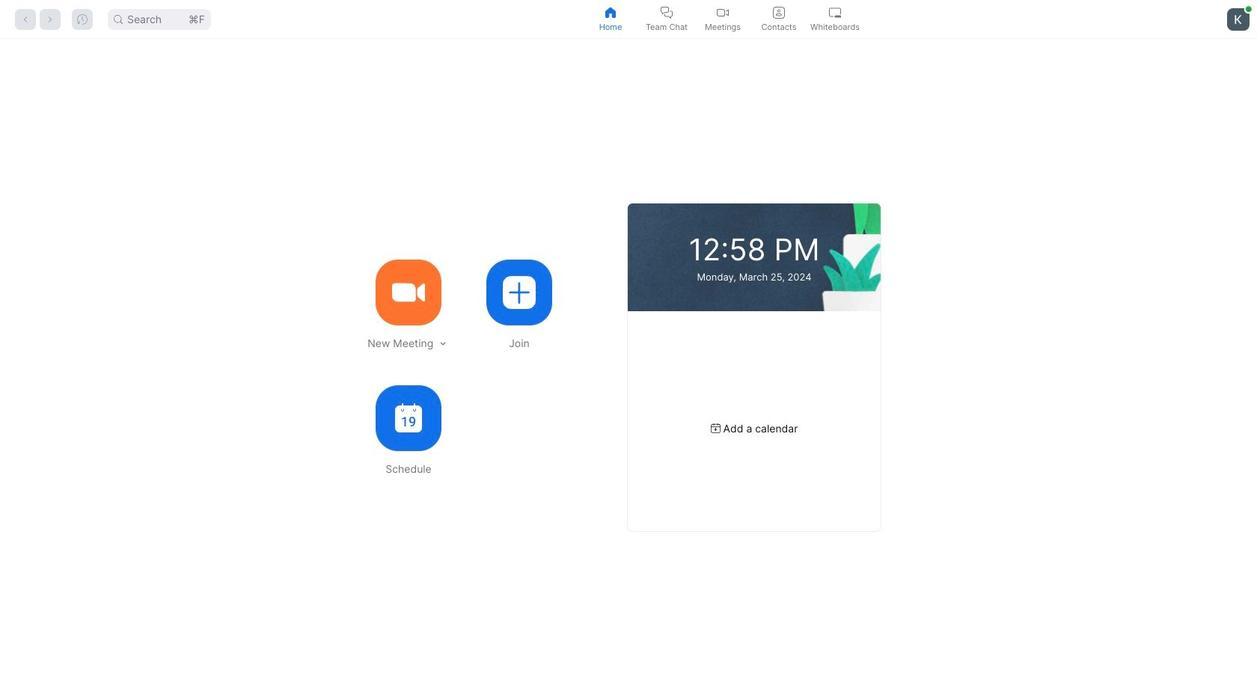 Task type: describe. For each thing, give the bounding box(es) containing it.
profile contact image
[[773, 6, 785, 18]]

profile contact image
[[773, 6, 785, 18]]

chevron down small image
[[438, 339, 448, 349]]

chevron down small image
[[438, 339, 448, 349]]

plus squircle image
[[503, 276, 536, 309]]



Task type: locate. For each thing, give the bounding box(es) containing it.
schedule image
[[395, 404, 422, 433]]

online image
[[1246, 6, 1252, 12], [1246, 6, 1252, 12]]

tab list
[[583, 0, 864, 38]]

video camera on image
[[392, 276, 425, 309], [392, 276, 425, 309]]

video on image
[[717, 6, 729, 18], [717, 6, 729, 18]]

magnifier image
[[114, 15, 123, 24]]

whiteboard small image
[[830, 6, 842, 18], [830, 6, 842, 18]]

home small image
[[605, 6, 617, 18], [605, 6, 617, 18]]

team chat image
[[661, 6, 673, 18], [661, 6, 673, 18]]

tab panel
[[0, 39, 1258, 696]]

magnifier image
[[114, 15, 123, 24]]

calendar add calendar image
[[711, 424, 721, 434], [711, 424, 721, 434]]

plus squircle image
[[503, 276, 536, 309]]



Task type: vqa. For each thing, say whether or not it's contained in the screenshot.
team chat button
no



